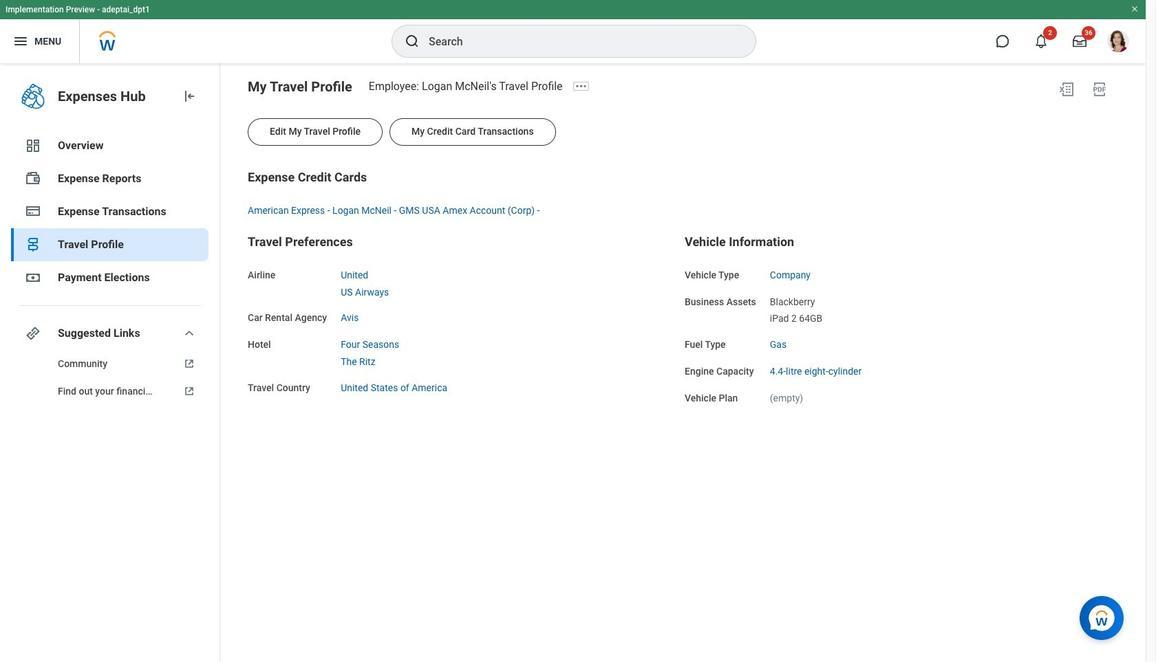 Task type: locate. For each thing, give the bounding box(es) containing it.
expenses hub element
[[58, 87, 170, 106]]

items selected list
[[341, 267, 411, 299], [770, 294, 845, 326], [341, 337, 421, 369]]

blackberry element
[[770, 294, 815, 307]]

1 vertical spatial ext link image
[[181, 385, 198, 398]]

view printable version (pdf) image
[[1091, 81, 1108, 98]]

credit card image
[[25, 203, 41, 220]]

ext link image
[[181, 357, 198, 371], [181, 385, 198, 398]]

chevron down small image
[[181, 326, 198, 342]]

justify image
[[12, 33, 29, 50]]

dollar image
[[25, 270, 41, 286]]

group
[[248, 169, 1108, 217], [248, 234, 671, 395], [685, 234, 1108, 406]]

search image
[[404, 33, 420, 50]]

banner
[[0, 0, 1146, 63]]

0 vertical spatial ext link image
[[181, 357, 198, 371]]

ipad 2 64gb element
[[770, 311, 823, 324]]

2 ext link image from the top
[[181, 385, 198, 398]]

Search Workday  search field
[[429, 26, 727, 56]]

dashboard image
[[25, 138, 41, 154]]

export to excel image
[[1058, 81, 1075, 98]]



Task type: describe. For each thing, give the bounding box(es) containing it.
task pay image
[[25, 171, 41, 187]]

inbox large image
[[1073, 34, 1087, 48]]

notifications large image
[[1034, 34, 1048, 48]]

1 ext link image from the top
[[181, 357, 198, 371]]

link image
[[25, 326, 41, 342]]

navigation pane region
[[0, 63, 220, 663]]

close environment banner image
[[1131, 5, 1139, 13]]

profile logan mcneil image
[[1107, 30, 1129, 55]]

transformation import image
[[181, 88, 198, 105]]

employee: logan mcneil's travel profile element
[[369, 80, 571, 93]]

timeline milestone image
[[25, 237, 41, 253]]



Task type: vqa. For each thing, say whether or not it's contained in the screenshot.
"TABLE" image
no



